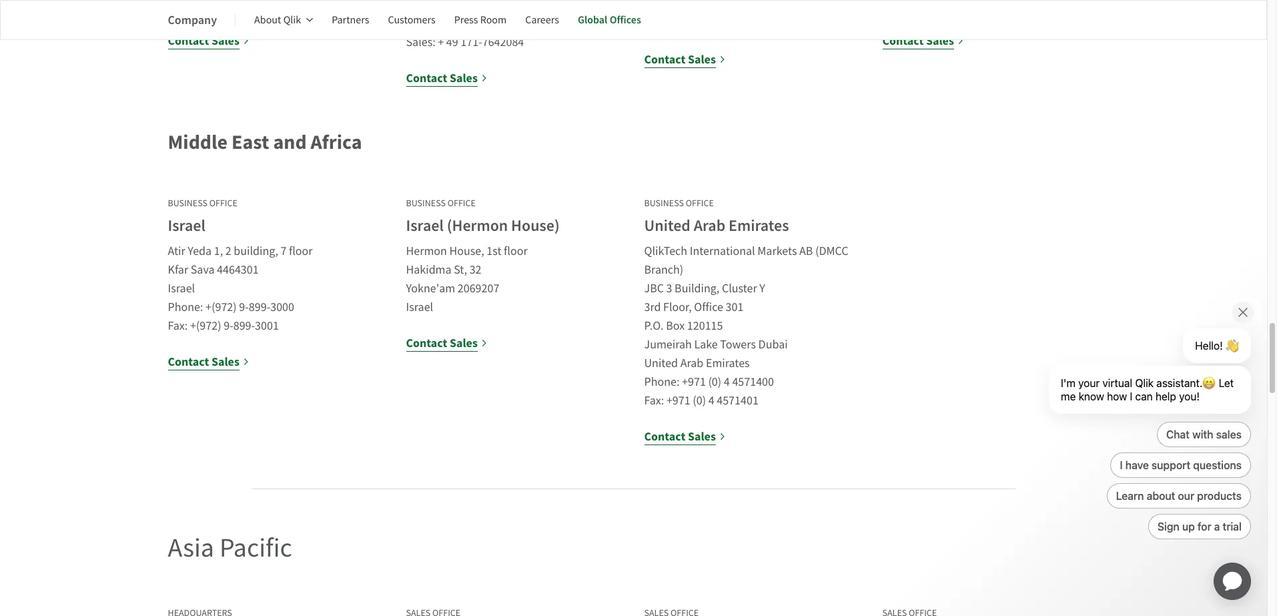 Task type: describe. For each thing, give the bounding box(es) containing it.
office inside the qliktech international markets ab (dmcc branch) jbc 3 building, cluster y 3rd floor, office 301 p.o. box 120115 jumeirah lake towers dubai united arab emirates phone: +971 (0) 4 4571400 fax: +971 (0) 4 4571401
[[694, 300, 723, 315]]

global
[[578, 13, 608, 27]]

floor,
[[663, 300, 692, 315]]

asia
[[168, 531, 214, 565]]

1st
[[487, 244, 502, 259]]

hermon
[[406, 244, 447, 259]]

customers link
[[388, 4, 436, 36]]

east
[[232, 129, 269, 156]]

sales: inside office: +49 211 58 66 80 (dach headquarter) sales: + 49 171-7642084
[[406, 35, 436, 50]]

qliktech
[[644, 244, 687, 259]]

1 horizontal spatial 9-
[[239, 300, 249, 315]]

company menu bar
[[168, 4, 660, 36]]

ab
[[800, 244, 813, 259]]

1 horizontal spatial 4
[[724, 374, 730, 390]]

sava
[[191, 262, 215, 278]]

office for united arab emirates
[[686, 197, 714, 209]]

floor inside atir yeda 1, 2 building, 7 floor kfar sava 4464301 israel phone: +(972) 9-899-3000 fax: +(972) 9-899-3001
[[289, 244, 313, 259]]

hakidma
[[406, 262, 452, 278]]

80
[[510, 0, 522, 13]]

1189
[[712, 16, 736, 31]]

1 vertical spatial +(972)
[[190, 318, 221, 334]]

lake
[[694, 337, 718, 352]]

israel inside hermon house, 1st floor hakidma st, 32 yokne'am 2069207 israel
[[406, 300, 433, 315]]

towers
[[720, 337, 756, 352]]

africa
[[311, 129, 362, 156]]

cluster
[[722, 281, 757, 296]]

3000
[[270, 300, 294, 315]]

qlik
[[283, 13, 301, 27]]

branch)
[[644, 262, 684, 278]]

partners link
[[332, 4, 369, 36]]

asia pacific
[[168, 531, 292, 565]]

business for israel (hermon house)
[[406, 197, 446, 209]]

1,
[[214, 244, 223, 259]]

jbc
[[644, 281, 664, 296]]

offices
[[610, 13, 641, 27]]

0 vertical spatial +(972)
[[206, 300, 237, 315]]

israel inside atir yeda 1, 2 building, 7 floor kfar sava 4464301 israel phone: +(972) 9-899-3000 fax: +(972) 9-899-3001
[[168, 281, 195, 296]]

about qlik link
[[254, 4, 313, 36]]

4571401
[[717, 393, 759, 408]]

kfar
[[168, 262, 188, 278]]

business office united arab emirates
[[644, 197, 789, 236]]

global offices link
[[578, 4, 641, 36]]

(dmcc
[[816, 244, 849, 259]]

58
[[481, 0, 493, 13]]

1 vertical spatial 899-
[[233, 318, 255, 334]]

+49
[[441, 0, 459, 13]]

0 vertical spatial 899-
[[249, 300, 270, 315]]

house,
[[450, 244, 484, 259]]

phone: inside atir yeda 1, 2 building, 7 floor kfar sava 4464301 israel phone: +(972) 9-899-3000 fax: +(972) 9-899-3001
[[168, 300, 203, 315]]

qliktech international markets ab (dmcc branch) jbc 3 building, cluster y 3rd floor, office 301 p.o. box 120115 jumeirah lake towers dubai united arab emirates phone: +971 (0) 4 4571400 fax: +971 (0) 4 4571401
[[644, 244, 849, 408]]

1 vertical spatial (0)
[[708, 374, 722, 390]]

0 vertical spatial (0)
[[697, 16, 710, 31]]

middle east and africa
[[168, 129, 362, 156]]

yokne'am
[[406, 281, 455, 296]]

and
[[273, 129, 307, 156]]

arab inside business office united arab emirates
[[694, 215, 726, 236]]

49
[[446, 35, 458, 50]]

international
[[690, 244, 755, 259]]

israel inside "business office israel (hermon house)"
[[406, 215, 444, 236]]

office: +49 211 58 66 80 (dach headquarter) sales: + 49 171-7642084
[[406, 0, 556, 50]]

press room link
[[454, 4, 507, 36]]

dubai
[[759, 337, 788, 352]]

careers
[[525, 13, 559, 27]]

about qlik
[[254, 13, 301, 27]]

phone: inside the qliktech international markets ab (dmcc branch) jbc 3 building, cluster y 3rd floor, office 301 p.o. box 120115 jumeirah lake towers dubai united arab emirates phone: +971 (0) 4 4571400 fax: +971 (0) 4 4571401
[[644, 374, 680, 390]]

7642084
[[482, 35, 524, 50]]

middle
[[168, 129, 228, 156]]

4464301
[[217, 262, 259, 278]]

room
[[480, 13, 507, 27]]



Task type: locate. For each thing, give the bounding box(es) containing it.
emirates down towers
[[706, 356, 750, 371]]

israel down yokne'am
[[406, 300, 433, 315]]

fax: down the kfar
[[168, 318, 188, 334]]

office inside business office israel
[[209, 197, 238, 209]]

+(972) down 4464301
[[206, 300, 237, 315]]

4
[[724, 374, 730, 390], [709, 393, 715, 408]]

arab up international
[[694, 215, 726, 236]]

2 horizontal spatial business
[[644, 197, 684, 209]]

business office israel (hermon house)
[[406, 197, 560, 236]]

(0) up 4571401
[[708, 374, 722, 390]]

phone: down jumeirah
[[644, 374, 680, 390]]

business inside "business office israel (hermon house)"
[[406, 197, 446, 209]]

1 vertical spatial united
[[644, 356, 678, 371]]

company
[[168, 12, 217, 28]]

2
[[225, 244, 231, 259]]

yeda
[[188, 244, 212, 259]]

office up 1,
[[209, 197, 238, 209]]

office up (hermon
[[448, 197, 476, 209]]

0 vertical spatial +971
[[682, 374, 706, 390]]

0 vertical spatial phone:
[[168, 300, 203, 315]]

fax: down jumeirah
[[644, 393, 664, 408]]

office
[[209, 197, 238, 209], [448, 197, 476, 209], [686, 197, 714, 209], [694, 300, 723, 315]]

sales: left +
[[406, 35, 436, 50]]

1 vertical spatial fax:
[[644, 393, 664, 408]]

building,
[[234, 244, 278, 259]]

7
[[281, 244, 287, 259]]

1 vertical spatial 4
[[709, 393, 715, 408]]

899- down 4464301
[[233, 318, 255, 334]]

business up qliktech
[[644, 197, 684, 209]]

2 vertical spatial (0)
[[693, 393, 706, 408]]

house)
[[511, 215, 560, 236]]

0 vertical spatial 4
[[724, 374, 730, 390]]

2 business from the left
[[406, 197, 446, 209]]

+(972) down sava
[[190, 318, 221, 334]]

y
[[760, 281, 765, 296]]

+(972)
[[206, 300, 237, 315], [190, 318, 221, 334]]

jumeirah
[[644, 337, 692, 352]]

united down jumeirah
[[644, 356, 678, 371]]

office up 120115
[[694, 300, 723, 315]]

1 horizontal spatial floor
[[504, 244, 528, 259]]

headquarter)
[[406, 16, 474, 31]]

0 horizontal spatial sales:
[[406, 35, 436, 50]]

united inside business office united arab emirates
[[644, 215, 691, 236]]

arab inside the qliktech international markets ab (dmcc branch) jbc 3 building, cluster y 3rd floor, office 301 p.o. box 120115 jumeirah lake towers dubai united arab emirates phone: +971 (0) 4 4571400 fax: +971 (0) 4 4571401
[[681, 356, 704, 371]]

1 vertical spatial 9-
[[224, 318, 233, 334]]

1 vertical spatial emirates
[[706, 356, 750, 371]]

1 vertical spatial +971
[[667, 393, 691, 408]]

united inside the qliktech international markets ab (dmcc branch) jbc 3 building, cluster y 3rd floor, office 301 p.o. box 120115 jumeirah lake towers dubai united arab emirates phone: +971 (0) 4 4571400 fax: +971 (0) 4 4571401
[[644, 356, 678, 371]]

emirates
[[729, 215, 789, 236], [706, 356, 750, 371]]

business inside business office united arab emirates
[[644, 197, 684, 209]]

markets
[[758, 244, 797, 259]]

899-
[[249, 300, 270, 315], [233, 318, 255, 334]]

0 horizontal spatial 4
[[709, 393, 715, 408]]

3rd
[[644, 300, 661, 315]]

arab
[[694, 215, 726, 236], [681, 356, 704, 371]]

office:
[[406, 0, 438, 13]]

emirates inside business office united arab emirates
[[729, 215, 789, 236]]

atir yeda 1, 2 building, 7 floor kfar sava 4464301 israel phone: +(972) 9-899-3000 fax: +(972) 9-899-3001
[[168, 244, 313, 334]]

sales: +44 (0) 1189 229229
[[644, 16, 774, 31]]

building,
[[675, 281, 720, 296]]

p.o.
[[644, 318, 664, 334]]

+44
[[676, 16, 694, 31]]

0 vertical spatial sales:
[[644, 16, 674, 31]]

9- down 4464301
[[239, 300, 249, 315]]

0 horizontal spatial floor
[[289, 244, 313, 259]]

0 vertical spatial united
[[644, 215, 691, 236]]

arab down the lake
[[681, 356, 704, 371]]

4 up 4571401
[[724, 374, 730, 390]]

office for israel (hermon house)
[[448, 197, 476, 209]]

4571400
[[732, 374, 774, 390]]

899- up 3001
[[249, 300, 270, 315]]

1 vertical spatial arab
[[681, 356, 704, 371]]

66
[[496, 0, 507, 13]]

(0)
[[697, 16, 710, 31], [708, 374, 722, 390], [693, 393, 706, 408]]

9-
[[239, 300, 249, 315], [224, 318, 233, 334]]

st,
[[454, 262, 467, 278]]

sales: left +44
[[644, 16, 674, 31]]

0 horizontal spatial phone:
[[168, 300, 203, 315]]

israel
[[168, 215, 206, 236], [406, 215, 444, 236], [168, 281, 195, 296], [406, 300, 433, 315]]

partners
[[332, 13, 369, 27]]

customers
[[388, 13, 436, 27]]

3 business from the left
[[644, 197, 684, 209]]

pacific
[[219, 531, 292, 565]]

0 vertical spatial fax:
[[168, 318, 188, 334]]

+971
[[682, 374, 706, 390], [667, 393, 691, 408]]

israel inside business office israel
[[168, 215, 206, 236]]

office up international
[[686, 197, 714, 209]]

careers link
[[525, 4, 559, 36]]

box
[[666, 318, 685, 334]]

atir
[[168, 244, 185, 259]]

about
[[254, 13, 281, 27]]

1 vertical spatial phone:
[[644, 374, 680, 390]]

229229
[[738, 16, 774, 31]]

floor inside hermon house, 1st floor hakidma st, 32 yokne'am 2069207 israel
[[504, 244, 528, 259]]

contact sales
[[168, 33, 240, 49], [883, 33, 954, 49], [644, 51, 716, 67], [406, 70, 478, 86], [406, 335, 478, 351], [168, 354, 240, 370], [644, 429, 716, 445]]

1 horizontal spatial phone:
[[644, 374, 680, 390]]

press
[[454, 13, 478, 27]]

171-
[[461, 35, 482, 50]]

1 vertical spatial sales:
[[406, 35, 436, 50]]

2 united from the top
[[644, 356, 678, 371]]

(dach
[[524, 0, 556, 13]]

32
[[470, 262, 482, 278]]

+
[[438, 35, 444, 50]]

0 horizontal spatial 9-
[[224, 318, 233, 334]]

office inside "business office israel (hermon house)"
[[448, 197, 476, 209]]

business office israel
[[168, 197, 238, 236]]

120115
[[687, 318, 723, 334]]

1 united from the top
[[644, 215, 691, 236]]

office for israel
[[209, 197, 238, 209]]

application
[[1198, 547, 1267, 616]]

business inside business office israel
[[168, 197, 208, 209]]

fax: inside atir yeda 1, 2 building, 7 floor kfar sava 4464301 israel phone: +(972) 9-899-3000 fax: +(972) 9-899-3001
[[168, 318, 188, 334]]

emirates inside the qliktech international markets ab (dmcc branch) jbc 3 building, cluster y 3rd floor, office 301 p.o. box 120115 jumeirah lake towers dubai united arab emirates phone: +971 (0) 4 4571400 fax: +971 (0) 4 4571401
[[706, 356, 750, 371]]

hermon house, 1st floor hakidma st, 32 yokne'am 2069207 israel
[[406, 244, 528, 315]]

3001
[[255, 318, 279, 334]]

fax:
[[168, 318, 188, 334], [644, 393, 664, 408]]

1 horizontal spatial business
[[406, 197, 446, 209]]

3
[[666, 281, 672, 296]]

floor
[[289, 244, 313, 259], [504, 244, 528, 259]]

business
[[168, 197, 208, 209], [406, 197, 446, 209], [644, 197, 684, 209]]

1 horizontal spatial fax:
[[644, 393, 664, 408]]

contact sales link
[[168, 31, 250, 50], [883, 31, 964, 50], [644, 50, 726, 69], [406, 69, 488, 87], [406, 334, 488, 352], [168, 352, 250, 371], [644, 427, 726, 446]]

contact
[[168, 33, 209, 49], [883, 33, 924, 49], [644, 51, 686, 67], [406, 70, 447, 86], [406, 335, 447, 351], [168, 354, 209, 370], [644, 429, 686, 445]]

211
[[461, 0, 479, 13]]

phone: down the kfar
[[168, 300, 203, 315]]

sales:
[[644, 16, 674, 31], [406, 35, 436, 50]]

office inside business office united arab emirates
[[686, 197, 714, 209]]

2069207
[[458, 281, 499, 296]]

0 horizontal spatial business
[[168, 197, 208, 209]]

1 floor from the left
[[289, 244, 313, 259]]

emirates up the markets
[[729, 215, 789, 236]]

business up hermon on the top left of page
[[406, 197, 446, 209]]

press room
[[454, 13, 507, 27]]

floor right 1st
[[504, 244, 528, 259]]

301
[[726, 300, 744, 315]]

0 vertical spatial emirates
[[729, 215, 789, 236]]

0 vertical spatial 9-
[[239, 300, 249, 315]]

(0) left 4571401
[[693, 393, 706, 408]]

1 business from the left
[[168, 197, 208, 209]]

1 horizontal spatial sales:
[[644, 16, 674, 31]]

2 floor from the left
[[504, 244, 528, 259]]

4 left 4571401
[[709, 393, 715, 408]]

(hermon
[[447, 215, 508, 236]]

9- left 3001
[[224, 318, 233, 334]]

united up qliktech
[[644, 215, 691, 236]]

global offices
[[578, 13, 641, 27]]

0 vertical spatial arab
[[694, 215, 726, 236]]

business up atir
[[168, 197, 208, 209]]

israel up hermon on the top left of page
[[406, 215, 444, 236]]

israel down the kfar
[[168, 281, 195, 296]]

floor right 7
[[289, 244, 313, 259]]

+971 down the lake
[[682, 374, 706, 390]]

business for united arab emirates
[[644, 197, 684, 209]]

+971 down jumeirah
[[667, 393, 691, 408]]

business for israel
[[168, 197, 208, 209]]

phone:
[[168, 300, 203, 315], [644, 374, 680, 390]]

fax: inside the qliktech international markets ab (dmcc branch) jbc 3 building, cluster y 3rd floor, office 301 p.o. box 120115 jumeirah lake towers dubai united arab emirates phone: +971 (0) 4 4571400 fax: +971 (0) 4 4571401
[[644, 393, 664, 408]]

israel up atir
[[168, 215, 206, 236]]

0 horizontal spatial fax:
[[168, 318, 188, 334]]

(0) right +44
[[697, 16, 710, 31]]



Task type: vqa. For each thing, say whether or not it's contained in the screenshot.
Deploy
no



